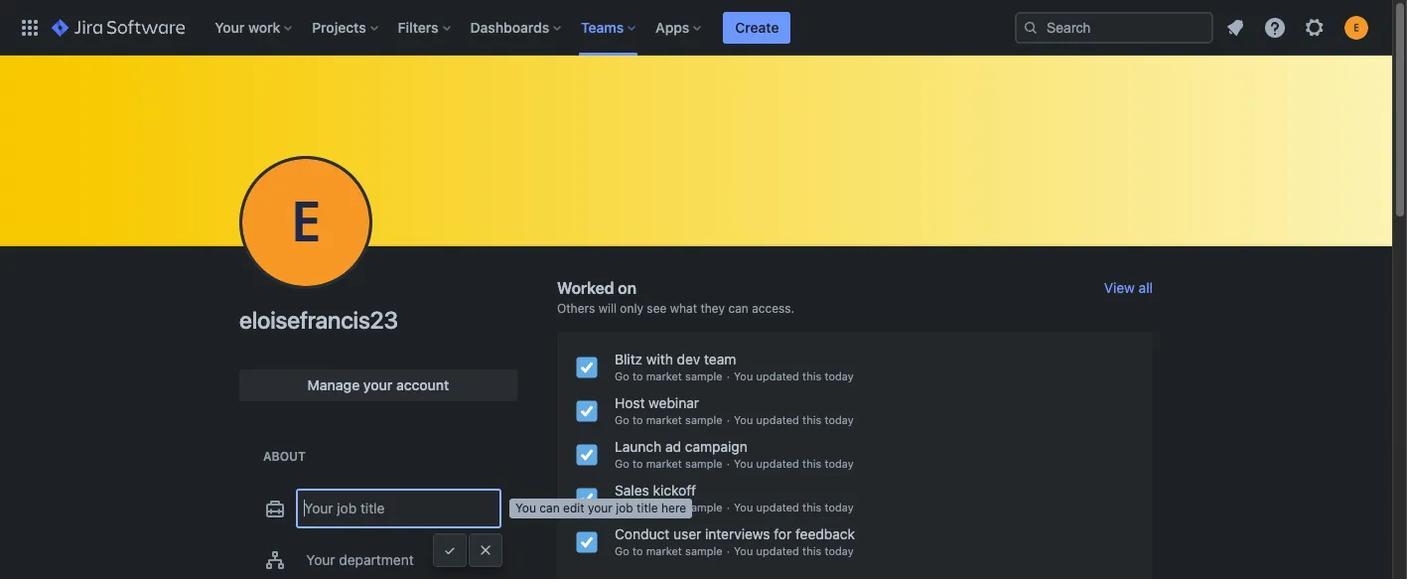 Task type: describe. For each thing, give the bounding box(es) containing it.
2 this from the top
[[803, 413, 822, 426]]

0 horizontal spatial your
[[364, 377, 393, 393]]

go to market sample for ad
[[615, 457, 723, 470]]

manage
[[308, 377, 360, 393]]

apps
[[656, 18, 690, 35]]

market for webinar
[[647, 413, 683, 426]]

to for conduct
[[633, 544, 643, 557]]

1 horizontal spatial can
[[729, 301, 749, 316]]

you for host webinar
[[734, 413, 754, 426]]

2 updated from the top
[[757, 413, 800, 426]]

host webinar
[[615, 394, 699, 411]]

to for blitz
[[633, 370, 643, 383]]

projects button
[[306, 11, 386, 43]]

work
[[248, 18, 280, 35]]

dashboards button
[[465, 11, 569, 43]]

go for sales kickoff
[[615, 501, 630, 514]]

your department
[[306, 551, 414, 568]]

profile image actions image
[[294, 211, 318, 234]]

to for sales
[[633, 501, 643, 514]]

updated for dev
[[757, 370, 800, 383]]

search image
[[1023, 19, 1039, 35]]

sample for user
[[686, 544, 723, 557]]

conduct user interviews for feedback
[[615, 526, 855, 543]]

you inside tooltip
[[516, 501, 537, 516]]

title
[[637, 501, 658, 516]]

today for campaign
[[825, 457, 854, 470]]

sample for kickoff
[[686, 501, 723, 514]]

sales kickoff
[[615, 482, 697, 499]]

you for blitz with dev team
[[734, 370, 754, 383]]

market for with
[[647, 370, 683, 383]]

go to market sample for kickoff
[[615, 501, 723, 514]]

others will only see what they can access.
[[557, 301, 795, 316]]

launch ad campaign
[[615, 438, 748, 455]]

view
[[1105, 279, 1136, 296]]

create button
[[724, 11, 791, 43]]

campaign
[[685, 438, 748, 455]]

can inside tooltip
[[540, 501, 560, 516]]

go to market sample for webinar
[[615, 413, 723, 426]]

updated for interviews
[[757, 544, 800, 557]]

manage your account
[[308, 377, 449, 393]]

dev
[[677, 351, 701, 368]]

blitz
[[615, 351, 643, 368]]

edit
[[563, 501, 585, 516]]

worked on
[[557, 279, 637, 297]]

apps button
[[650, 11, 710, 43]]

4 updated from the top
[[757, 501, 800, 514]]

your inside tooltip
[[588, 501, 613, 516]]

will
[[599, 301, 617, 316]]

filters
[[398, 18, 439, 35]]

Search field
[[1015, 11, 1214, 43]]

here
[[662, 501, 687, 516]]

dashboards
[[471, 18, 550, 35]]

user
[[674, 526, 702, 543]]

your for your department
[[306, 551, 335, 568]]

go for conduct user interviews for feedback
[[615, 544, 630, 557]]

only
[[620, 301, 644, 316]]



Task type: vqa. For each thing, say whether or not it's contained in the screenshot.
Worked on
yes



Task type: locate. For each thing, give the bounding box(es) containing it.
your
[[364, 377, 393, 393], [588, 501, 613, 516]]

go to market sample down "ad" at the bottom
[[615, 457, 723, 470]]

job
[[616, 501, 634, 516]]

create
[[736, 18, 779, 35]]

you updated this today for dev
[[734, 370, 854, 383]]

your work
[[215, 18, 280, 35]]

market down with
[[647, 370, 683, 383]]

today
[[825, 370, 854, 383], [825, 413, 854, 426], [825, 457, 854, 470], [825, 501, 854, 514], [825, 544, 854, 557]]

4 you updated this today from the top
[[734, 501, 854, 514]]

market
[[647, 370, 683, 383], [647, 413, 683, 426], [647, 457, 683, 470], [647, 501, 683, 514], [647, 544, 683, 557]]

2 you updated this today from the top
[[734, 413, 854, 426]]

4 go from the top
[[615, 501, 630, 514]]

2 go from the top
[[615, 413, 630, 426]]

see
[[647, 301, 667, 316]]

with
[[647, 351, 674, 368]]

go
[[615, 370, 630, 383], [615, 413, 630, 426], [615, 457, 630, 470], [615, 501, 630, 514], [615, 544, 630, 557]]

2 market from the top
[[647, 413, 683, 426]]

4 market from the top
[[647, 501, 683, 514]]

you can edit your job title here
[[516, 501, 687, 516]]

market for ad
[[647, 457, 683, 470]]

go to market sample
[[615, 370, 723, 383], [615, 413, 723, 426], [615, 457, 723, 470], [615, 501, 723, 514], [615, 544, 723, 557]]

this for campaign
[[803, 457, 822, 470]]

3 this from the top
[[803, 457, 822, 470]]

about
[[263, 449, 306, 464]]

ad
[[666, 438, 682, 455]]

1 horizontal spatial your
[[588, 501, 613, 516]]

sample for ad
[[686, 457, 723, 470]]

2 go to market sample from the top
[[615, 413, 723, 426]]

2 to from the top
[[633, 413, 643, 426]]

today for interviews
[[825, 544, 854, 557]]

5 market from the top
[[647, 544, 683, 557]]

to down sales
[[633, 501, 643, 514]]

to
[[633, 370, 643, 383], [633, 413, 643, 426], [633, 457, 643, 470], [633, 501, 643, 514], [633, 544, 643, 557]]

go down launch
[[615, 457, 630, 470]]

others
[[557, 301, 595, 316]]

go to market sample for with
[[615, 370, 723, 383]]

5 to from the top
[[633, 544, 643, 557]]

your inside dropdown button
[[215, 18, 245, 35]]

account
[[396, 377, 449, 393]]

your right manage
[[364, 377, 393, 393]]

you updated this today
[[734, 370, 854, 383], [734, 413, 854, 426], [734, 457, 854, 470], [734, 501, 854, 514], [734, 544, 854, 557]]

you updated this today for interviews
[[734, 544, 854, 557]]

appswitcher icon image
[[18, 15, 42, 39]]

kickoff
[[653, 482, 697, 499]]

projects
[[312, 18, 366, 35]]

you for conduct user interviews for feedback
[[734, 544, 754, 557]]

your for your work
[[215, 18, 245, 35]]

sample for with
[[686, 370, 723, 383]]

5 updated from the top
[[757, 544, 800, 557]]

market down the 'sales kickoff'
[[647, 501, 683, 514]]

market for kickoff
[[647, 501, 683, 514]]

host
[[615, 394, 645, 411]]

you for sales kickoff
[[734, 501, 754, 514]]

sample down campaign
[[686, 457, 723, 470]]

banner containing your work
[[0, 0, 1393, 56]]

1 go to market sample from the top
[[615, 370, 723, 383]]

go to market sample down kickoff
[[615, 501, 723, 514]]

1 updated from the top
[[757, 370, 800, 383]]

go down host
[[615, 413, 630, 426]]

sample up campaign
[[686, 413, 723, 426]]

you
[[734, 370, 754, 383], [734, 413, 754, 426], [734, 457, 754, 470], [516, 501, 537, 516], [734, 501, 754, 514], [734, 544, 754, 557]]

you up campaign
[[734, 413, 754, 426]]

worked
[[557, 279, 614, 297]]

your left work
[[215, 18, 245, 35]]

go down sales
[[615, 501, 630, 514]]

sample
[[686, 370, 723, 383], [686, 413, 723, 426], [686, 457, 723, 470], [686, 501, 723, 514], [686, 544, 723, 557]]

to for launch
[[633, 457, 643, 470]]

feedback
[[796, 526, 855, 543]]

can
[[729, 301, 749, 316], [540, 501, 560, 516]]

filters button
[[392, 11, 459, 43]]

you left edit
[[516, 501, 537, 516]]

sample down user
[[686, 544, 723, 557]]

cancel image
[[478, 542, 494, 558]]

5 you updated this today from the top
[[734, 544, 854, 557]]

sales
[[615, 482, 650, 499]]

to down launch
[[633, 457, 643, 470]]

0 vertical spatial your
[[364, 377, 393, 393]]

1 market from the top
[[647, 370, 683, 383]]

0 horizontal spatial your
[[215, 18, 245, 35]]

sample for webinar
[[686, 413, 723, 426]]

banner
[[0, 0, 1393, 56]]

4 go to market sample from the top
[[615, 501, 723, 514]]

3 updated from the top
[[757, 457, 800, 470]]

3 sample from the top
[[686, 457, 723, 470]]

go down blitz
[[615, 370, 630, 383]]

go for blitz with dev team
[[615, 370, 630, 383]]

you for launch ad campaign
[[734, 457, 754, 470]]

2 today from the top
[[825, 413, 854, 426]]

on
[[618, 279, 637, 297]]

launch
[[615, 438, 662, 455]]

you down campaign
[[734, 457, 754, 470]]

your left the department
[[306, 551, 335, 568]]

you down team
[[734, 370, 754, 383]]

today for dev
[[825, 370, 854, 383]]

teams
[[581, 18, 624, 35]]

2 sample from the top
[[686, 413, 723, 426]]

4 today from the top
[[825, 501, 854, 514]]

go to market sample for user
[[615, 544, 723, 557]]

market down conduct
[[647, 544, 683, 557]]

sample up user
[[686, 501, 723, 514]]

3 to from the top
[[633, 457, 643, 470]]

market for user
[[647, 544, 683, 557]]

5 this from the top
[[803, 544, 822, 557]]

view all
[[1105, 279, 1154, 296]]

you updated this today for campaign
[[734, 457, 854, 470]]

can right the they
[[729, 301, 749, 316]]

they
[[701, 301, 725, 316]]

go for host webinar
[[615, 413, 630, 426]]

1 today from the top
[[825, 370, 854, 383]]

you can edit your job title here tooltip
[[510, 499, 693, 518]]

teams button
[[575, 11, 644, 43]]

blitz with dev team
[[615, 351, 737, 368]]

primary element
[[12, 0, 1015, 55]]

market down host webinar
[[647, 413, 683, 426]]

1 sample from the top
[[686, 370, 723, 383]]

5 today from the top
[[825, 544, 854, 557]]

Your job title field
[[298, 491, 500, 527]]

3 today from the top
[[825, 457, 854, 470]]

1 this from the top
[[803, 370, 822, 383]]

4 sample from the top
[[686, 501, 723, 514]]

to down blitz
[[633, 370, 643, 383]]

what
[[670, 301, 698, 316]]

3 market from the top
[[647, 457, 683, 470]]

team
[[705, 351, 737, 368]]

your left job
[[588, 501, 613, 516]]

to for host
[[633, 413, 643, 426]]

go for launch ad campaign
[[615, 457, 630, 470]]

1 horizontal spatial your
[[306, 551, 335, 568]]

3 you updated this today from the top
[[734, 457, 854, 470]]

confirm image
[[442, 542, 458, 558]]

this for interviews
[[803, 544, 822, 557]]

this for dev
[[803, 370, 822, 383]]

access.
[[752, 301, 795, 316]]

to down conduct
[[633, 544, 643, 557]]

1 vertical spatial can
[[540, 501, 560, 516]]

go down conduct
[[615, 544, 630, 557]]

go to market sample down webinar
[[615, 413, 723, 426]]

your work button
[[209, 11, 300, 43]]

5 go to market sample from the top
[[615, 544, 723, 557]]

0 vertical spatial can
[[729, 301, 749, 316]]

4 this from the top
[[803, 501, 822, 514]]

1 go from the top
[[615, 370, 630, 383]]

can left edit
[[540, 501, 560, 516]]

view all link
[[1105, 279, 1154, 296]]

eloisefrancis23
[[239, 306, 398, 334]]

5 go from the top
[[615, 544, 630, 557]]

department
[[339, 551, 414, 568]]

updated
[[757, 370, 800, 383], [757, 413, 800, 426], [757, 457, 800, 470], [757, 501, 800, 514], [757, 544, 800, 557]]

conduct
[[615, 526, 670, 543]]

your
[[215, 18, 245, 35], [306, 551, 335, 568]]

3 go from the top
[[615, 457, 630, 470]]

0 horizontal spatial can
[[540, 501, 560, 516]]

go to market sample down blitz with dev team
[[615, 370, 723, 383]]

all
[[1139, 279, 1154, 296]]

1 vertical spatial your
[[306, 551, 335, 568]]

3 go to market sample from the top
[[615, 457, 723, 470]]

updated for campaign
[[757, 457, 800, 470]]

to down host
[[633, 413, 643, 426]]

1 vertical spatial your
[[588, 501, 613, 516]]

1 to from the top
[[633, 370, 643, 383]]

for
[[774, 526, 792, 543]]

you down interviews
[[734, 544, 754, 557]]

1 you updated this today from the top
[[734, 370, 854, 383]]

sample down dev
[[686, 370, 723, 383]]

interviews
[[705, 526, 771, 543]]

you up interviews
[[734, 501, 754, 514]]

4 to from the top
[[633, 501, 643, 514]]

5 sample from the top
[[686, 544, 723, 557]]

0 vertical spatial your
[[215, 18, 245, 35]]

this
[[803, 370, 822, 383], [803, 413, 822, 426], [803, 457, 822, 470], [803, 501, 822, 514], [803, 544, 822, 557]]

manage your account link
[[239, 370, 518, 401]]

webinar
[[649, 394, 699, 411]]

go to market sample down user
[[615, 544, 723, 557]]

market down "ad" at the bottom
[[647, 457, 683, 470]]

jira software image
[[52, 15, 185, 39], [52, 15, 185, 39]]



